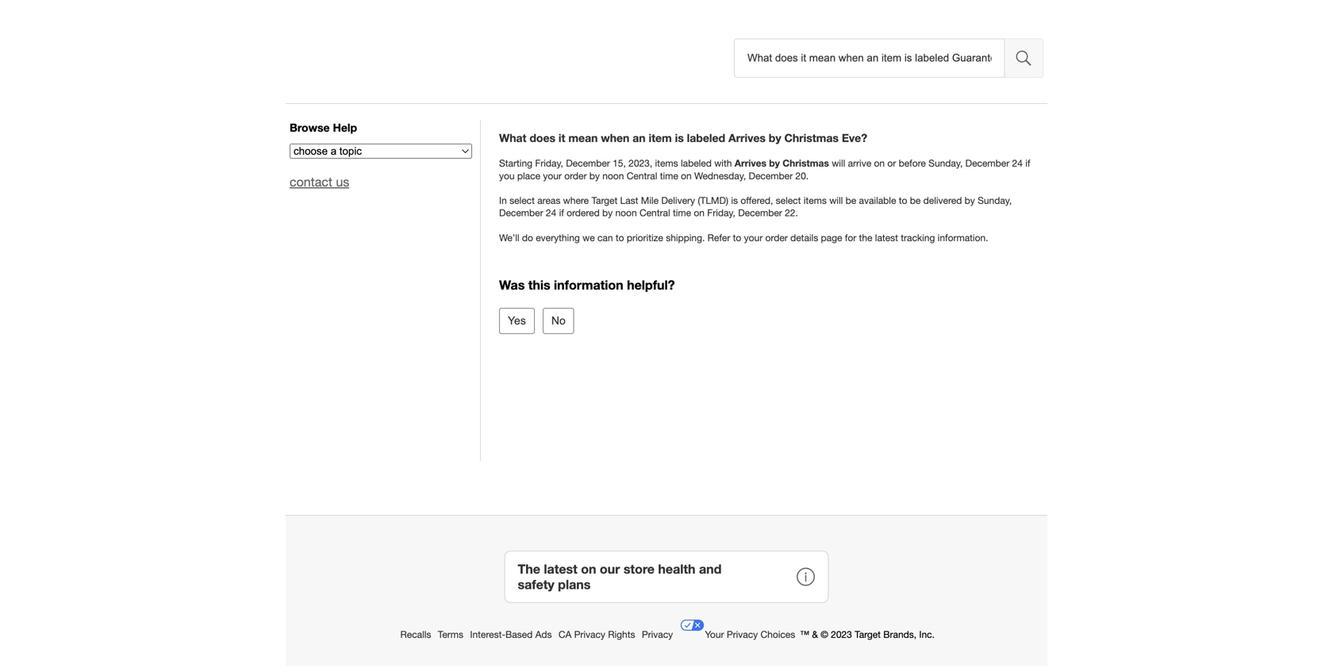 Task type: describe. For each thing, give the bounding box(es) containing it.
ca privacy rights link
[[559, 629, 638, 640]]

the
[[860, 232, 873, 243]]

order inside will arrive on or before sunday, december 24 if you place your order by noon central time on wednesday, december 20.
[[565, 170, 587, 181]]

information
[[554, 277, 624, 293]]

where
[[564, 195, 589, 206]]

™ & © 2023 target brands, inc.
[[800, 629, 935, 640]]

noon inside will arrive on or before sunday, december 24 if you place your order by noon central time on wednesday, december 20.
[[603, 170, 624, 181]]

™
[[800, 629, 810, 640]]

when
[[601, 132, 630, 145]]

choices
[[761, 629, 796, 640]]

us
[[336, 175, 350, 189]]

information.
[[938, 232, 989, 243]]

2 privacy from the left
[[642, 629, 673, 640]]

what
[[499, 132, 527, 145]]

friday, inside in select areas where target last mile delivery (tlmd) is offered, select items will be available to be delivered by sunday, december 24 if ordered by noon central time on friday, december 22.
[[708, 207, 736, 218]]

or
[[888, 158, 897, 169]]

on down starting friday, december 15, 2023, items labeled with arrives by christmas
[[681, 170, 692, 181]]

december up the offered,
[[749, 170, 793, 181]]

logo image
[[680, 613, 705, 638]]

december down the offered,
[[739, 207, 783, 218]]

©
[[821, 629, 829, 640]]

contact us
[[290, 175, 350, 189]]

your privacy choices
[[705, 629, 796, 640]]

0 vertical spatial christmas
[[785, 132, 839, 145]]

december right before
[[966, 158, 1010, 169]]

time inside in select areas where target last mile delivery (tlmd) is offered, select items will be available to be delivered by sunday, december 24 if ordered by noon central time on friday, december 22.
[[673, 207, 692, 218]]

by right delivered
[[965, 195, 976, 206]]

health
[[659, 562, 696, 577]]

arrive
[[849, 158, 872, 169]]

your inside will arrive on or before sunday, december 24 if you place your order by noon central time on wednesday, december 20.
[[543, 170, 562, 181]]

1 horizontal spatial order
[[766, 232, 788, 243]]

1 be from the left
[[846, 195, 857, 206]]

items inside in select areas where target last mile delivery (tlmd) is offered, select items will be available to be delivered by sunday, december 24 if ordered by noon central time on friday, december 22.
[[804, 195, 827, 206]]

eve?
[[842, 132, 868, 145]]

delivery
[[662, 195, 696, 206]]

store
[[624, 562, 655, 577]]

based
[[506, 629, 533, 640]]

does
[[530, 132, 556, 145]]

0 vertical spatial labeled
[[687, 132, 726, 145]]

interest-based ads link
[[470, 629, 555, 640]]

december down mean on the left
[[566, 158, 610, 169]]

plans
[[558, 577, 591, 592]]

&
[[813, 629, 819, 640]]

the
[[518, 562, 541, 577]]

safety
[[518, 577, 555, 592]]

22.
[[785, 207, 799, 218]]

and
[[700, 562, 722, 577]]

recalls link
[[401, 629, 434, 640]]

areas
[[538, 195, 561, 206]]

by inside will arrive on or before sunday, december 24 if you place your order by noon central time on wednesday, december 20.
[[590, 170, 600, 181]]

2 be from the left
[[911, 195, 921, 206]]

offered,
[[741, 195, 774, 206]]

can
[[598, 232, 613, 243]]

0 vertical spatial arrives
[[729, 132, 766, 145]]

0 horizontal spatial is
[[675, 132, 684, 145]]

your
[[705, 629, 725, 640]]

on inside the latest on our store health and safety plans
[[581, 562, 597, 577]]

help
[[333, 121, 357, 134]]

inc.
[[920, 629, 935, 640]]

prioritize
[[627, 232, 664, 243]]

starting friday, december 15, 2023, items labeled with arrives by christmas
[[499, 158, 832, 169]]

sunday, inside in select areas where target last mile delivery (tlmd) is offered, select items will be available to be delivered by sunday, december 24 if ordered by noon central time on friday, december 22.
[[978, 195, 1013, 206]]

in select areas where target last mile delivery (tlmd) is offered, select items will be available to be delivered by sunday, december 24 if ordered by noon central time on friday, december 22.
[[499, 195, 1013, 218]]

1 vertical spatial christmas
[[783, 158, 830, 169]]

we'll
[[499, 232, 520, 243]]

search help text field
[[734, 39, 1006, 78]]

you
[[499, 170, 515, 181]]

interest-
[[470, 629, 506, 640]]

the latest on our store health and safety plans
[[518, 562, 722, 592]]

browse
[[290, 121, 330, 134]]

rights
[[608, 629, 636, 640]]

for
[[845, 232, 857, 243]]

ca
[[559, 629, 572, 640]]

by right ordered on the top left of the page
[[603, 207, 613, 218]]

sunday, inside will arrive on or before sunday, december 24 if you place your order by noon central time on wednesday, december 20.
[[929, 158, 963, 169]]

our
[[600, 562, 620, 577]]

by up will arrive on or before sunday, december 24 if you place your order by noon central time on wednesday, december 20.
[[769, 132, 782, 145]]



Task type: locate. For each thing, give the bounding box(es) containing it.
1 vertical spatial time
[[673, 207, 692, 218]]

20.
[[796, 170, 809, 181]]

terms
[[438, 629, 464, 640]]

0 vertical spatial sunday,
[[929, 158, 963, 169]]

0 horizontal spatial sunday,
[[929, 158, 963, 169]]

the latest on our store health and safety plans link
[[505, 551, 829, 603]]

page
[[821, 232, 843, 243]]

noon down last
[[616, 207, 637, 218]]

what does it mean when an item is labeled arrives by christmas eve?
[[499, 132, 868, 145]]

0 horizontal spatial latest
[[544, 562, 578, 577]]

1 horizontal spatial your
[[745, 232, 763, 243]]

1 horizontal spatial target
[[855, 629, 881, 640]]

we'll do everything we can to prioritize shipping. refer to your order details page for the latest tracking information.
[[499, 232, 989, 243]]

24 inside will arrive on or before sunday, december 24 if you place your order by noon central time on wednesday, december 20.
[[1013, 158, 1023, 169]]

2023,
[[629, 158, 653, 169]]

will left arrive
[[832, 158, 846, 169]]

everything
[[536, 232, 580, 243]]

target inside in select areas where target last mile delivery (tlmd) is offered, select items will be available to be delivered by sunday, december 24 if ordered by noon central time on friday, december 22.
[[592, 195, 618, 206]]

target for 2023
[[855, 629, 881, 640]]

labeled left with
[[681, 158, 712, 169]]

items down 20. on the right top of page
[[804, 195, 827, 206]]

mean
[[569, 132, 598, 145]]

this
[[529, 277, 551, 293]]

privacy link
[[642, 629, 676, 640]]

privacy right your
[[727, 629, 758, 640]]

None submit
[[499, 308, 535, 334], [543, 308, 575, 334], [499, 308, 535, 334], [543, 308, 575, 334]]

1 vertical spatial target
[[855, 629, 881, 640]]

is right (tlmd)
[[732, 195, 738, 206]]

arrives up with
[[729, 132, 766, 145]]

on up "plans" at the bottom left of the page
[[581, 562, 597, 577]]

in
[[499, 195, 507, 206]]

0 horizontal spatial to
[[616, 232, 625, 243]]

december down 'in'
[[499, 207, 544, 218]]

noon down 15,
[[603, 170, 624, 181]]

time down starting friday, december 15, 2023, items labeled with arrives by christmas
[[660, 170, 679, 181]]

2 horizontal spatial privacy
[[727, 629, 758, 640]]

delivered
[[924, 195, 963, 206]]

1 vertical spatial is
[[732, 195, 738, 206]]

december
[[566, 158, 610, 169], [966, 158, 1010, 169], [749, 170, 793, 181], [499, 207, 544, 218], [739, 207, 783, 218]]

privacy right the rights
[[642, 629, 673, 640]]

1 vertical spatial your
[[745, 232, 763, 243]]

24
[[1013, 158, 1023, 169], [546, 207, 557, 218]]

order
[[565, 170, 587, 181], [766, 232, 788, 243]]

place
[[518, 170, 541, 181]]

2023
[[831, 629, 853, 640]]

1 horizontal spatial if
[[1026, 158, 1031, 169]]

0 vertical spatial is
[[675, 132, 684, 145]]

target right 2023
[[855, 629, 881, 640]]

0 vertical spatial target
[[592, 195, 618, 206]]

0 horizontal spatial target
[[592, 195, 618, 206]]

select right 'in'
[[510, 195, 535, 206]]

1 vertical spatial friday,
[[708, 207, 736, 218]]

central down 2023,
[[627, 170, 658, 181]]

0 vertical spatial your
[[543, 170, 562, 181]]

your down in select areas where target last mile delivery (tlmd) is offered, select items will be available to be delivered by sunday, december 24 if ordered by noon central time on friday, december 22.
[[745, 232, 763, 243]]

0 horizontal spatial 24
[[546, 207, 557, 218]]

is right item
[[675, 132, 684, 145]]

to inside in select areas where target last mile delivery (tlmd) is offered, select items will be available to be delivered by sunday, december 24 if ordered by noon central time on friday, december 22.
[[899, 195, 908, 206]]

0 vertical spatial friday,
[[535, 158, 564, 169]]

your right 'place'
[[543, 170, 562, 181]]

target for where
[[592, 195, 618, 206]]

1 horizontal spatial privacy
[[642, 629, 673, 640]]

was this information helpful?
[[499, 277, 675, 293]]

is inside in select areas where target last mile delivery (tlmd) is offered, select items will be available to be delivered by sunday, december 24 if ordered by noon central time on friday, december 22.
[[732, 195, 738, 206]]

1 vertical spatial latest
[[544, 562, 578, 577]]

time inside will arrive on or before sunday, december 24 if you place your order by noon central time on wednesday, december 20.
[[660, 170, 679, 181]]

privacy
[[575, 629, 606, 640], [642, 629, 673, 640], [727, 629, 758, 640]]

1 vertical spatial sunday,
[[978, 195, 1013, 206]]

1 vertical spatial will
[[830, 195, 843, 206]]

helpful?
[[627, 277, 675, 293]]

by
[[769, 132, 782, 145], [770, 158, 780, 169], [590, 170, 600, 181], [965, 195, 976, 206], [603, 207, 613, 218]]

ordered
[[567, 207, 600, 218]]

0 vertical spatial if
[[1026, 158, 1031, 169]]

sunday, up the information.
[[978, 195, 1013, 206]]

will inside in select areas where target last mile delivery (tlmd) is offered, select items will be available to be delivered by sunday, december 24 if ordered by noon central time on friday, december 22.
[[830, 195, 843, 206]]

central inside will arrive on or before sunday, december 24 if you place your order by noon central time on wednesday, december 20.
[[627, 170, 658, 181]]

0 horizontal spatial be
[[846, 195, 857, 206]]

we
[[583, 232, 595, 243]]

latest inside the latest on our store health and safety plans
[[544, 562, 578, 577]]

1 vertical spatial noon
[[616, 207, 637, 218]]

last
[[621, 195, 639, 206]]

to right refer
[[733, 232, 742, 243]]

order up where
[[565, 170, 587, 181]]

0 vertical spatial central
[[627, 170, 658, 181]]

0 vertical spatial time
[[660, 170, 679, 181]]

1 horizontal spatial sunday,
[[978, 195, 1013, 206]]

labeled up with
[[687, 132, 726, 145]]

central down 'mile'
[[640, 207, 671, 218]]

0 horizontal spatial friday,
[[535, 158, 564, 169]]

0 horizontal spatial privacy
[[575, 629, 606, 640]]

be left available
[[846, 195, 857, 206]]

details
[[791, 232, 819, 243]]

select up 22.
[[776, 195, 802, 206]]

by up the offered,
[[770, 158, 780, 169]]

contact
[[290, 175, 333, 189]]

0 vertical spatial will
[[832, 158, 846, 169]]

None image field
[[1006, 39, 1044, 78]]

1 vertical spatial arrives
[[735, 158, 767, 169]]

your privacy choices link
[[680, 613, 798, 640]]

1 horizontal spatial items
[[804, 195, 827, 206]]

1 horizontal spatial is
[[732, 195, 738, 206]]

is
[[675, 132, 684, 145], [732, 195, 738, 206]]

1 vertical spatial order
[[766, 232, 788, 243]]

labeled
[[687, 132, 726, 145], [681, 158, 712, 169]]

target up ordered on the top left of the page
[[592, 195, 618, 206]]

christmas
[[785, 132, 839, 145], [783, 158, 830, 169]]

recalls
[[401, 629, 431, 640]]

an
[[633, 132, 646, 145]]

will up page
[[830, 195, 843, 206]]

target
[[592, 195, 618, 206], [855, 629, 881, 640]]

item
[[649, 132, 672, 145]]

1 vertical spatial 24
[[546, 207, 557, 218]]

arrives right with
[[735, 158, 767, 169]]

terms link
[[438, 629, 466, 640]]

1 horizontal spatial select
[[776, 195, 802, 206]]

1 vertical spatial items
[[804, 195, 827, 206]]

0 horizontal spatial your
[[543, 170, 562, 181]]

by up ordered on the top left of the page
[[590, 170, 600, 181]]

select
[[510, 195, 535, 206], [776, 195, 802, 206]]

items down item
[[655, 158, 679, 169]]

0 vertical spatial latest
[[876, 232, 899, 243]]

2 select from the left
[[776, 195, 802, 206]]

tracking
[[901, 232, 936, 243]]

24 inside in select areas where target last mile delivery (tlmd) is offered, select items will be available to be delivered by sunday, december 24 if ordered by noon central time on friday, december 22.
[[546, 207, 557, 218]]

3 privacy from the left
[[727, 629, 758, 640]]

sunday, right before
[[929, 158, 963, 169]]

central
[[627, 170, 658, 181], [640, 207, 671, 218]]

will arrive on or before sunday, december 24 if you place your order by noon central time on wednesday, december 20.
[[499, 158, 1031, 181]]

recalls terms interest-based ads ca privacy rights privacy
[[401, 629, 676, 640]]

contact us link
[[290, 175, 350, 189]]

if inside in select areas where target last mile delivery (tlmd) is offered, select items will be available to be delivered by sunday, december 24 if ordered by noon central time on friday, december 22.
[[559, 207, 564, 218]]

ads
[[536, 629, 552, 640]]

brands,
[[884, 629, 917, 640]]

order left details
[[766, 232, 788, 243]]

(tlmd)
[[698, 195, 729, 206]]

items
[[655, 158, 679, 169], [804, 195, 827, 206]]

friday, down (tlmd)
[[708, 207, 736, 218]]

latest right the
[[876, 232, 899, 243]]

1 vertical spatial labeled
[[681, 158, 712, 169]]

noon
[[603, 170, 624, 181], [616, 207, 637, 218]]

on inside in select areas where target last mile delivery (tlmd) is offered, select items will be available to be delivered by sunday, december 24 if ordered by noon central time on friday, december 22.
[[694, 207, 705, 218]]

0 horizontal spatial select
[[510, 195, 535, 206]]

0 vertical spatial 24
[[1013, 158, 1023, 169]]

0 vertical spatial noon
[[603, 170, 624, 181]]

central inside in select areas where target last mile delivery (tlmd) is offered, select items will be available to be delivered by sunday, december 24 if ordered by noon central time on friday, december 22.
[[640, 207, 671, 218]]

0 horizontal spatial if
[[559, 207, 564, 218]]

available
[[860, 195, 897, 206]]

friday, up 'place'
[[535, 158, 564, 169]]

1 select from the left
[[510, 195, 535, 206]]

wednesday,
[[695, 170, 747, 181]]

1 privacy from the left
[[575, 629, 606, 640]]

privacy right ca
[[575, 629, 606, 640]]

noon inside in select areas where target last mile delivery (tlmd) is offered, select items will be available to be delivered by sunday, december 24 if ordered by noon central time on friday, december 22.
[[616, 207, 637, 218]]

latest up "plans" at the bottom left of the page
[[544, 562, 578, 577]]

with
[[715, 158, 732, 169]]

will inside will arrive on or before sunday, december 24 if you place your order by noon central time on wednesday, december 20.
[[832, 158, 846, 169]]

be
[[846, 195, 857, 206], [911, 195, 921, 206]]

1 vertical spatial central
[[640, 207, 671, 218]]

on
[[875, 158, 885, 169], [681, 170, 692, 181], [694, 207, 705, 218], [581, 562, 597, 577]]

will
[[832, 158, 846, 169], [830, 195, 843, 206]]

to right the can
[[616, 232, 625, 243]]

on left or
[[875, 158, 885, 169]]

1 horizontal spatial 24
[[1013, 158, 1023, 169]]

time down delivery
[[673, 207, 692, 218]]

0 vertical spatial order
[[565, 170, 587, 181]]

it
[[559, 132, 566, 145]]

1 horizontal spatial friday,
[[708, 207, 736, 218]]

browse help
[[290, 121, 357, 134]]

1 horizontal spatial latest
[[876, 232, 899, 243]]

mile
[[641, 195, 659, 206]]

1 vertical spatial if
[[559, 207, 564, 218]]

0 horizontal spatial order
[[565, 170, 587, 181]]

your
[[543, 170, 562, 181], [745, 232, 763, 243]]

15,
[[613, 158, 626, 169]]

friday,
[[535, 158, 564, 169], [708, 207, 736, 218]]

was
[[499, 277, 525, 293]]

2 horizontal spatial to
[[899, 195, 908, 206]]

1 horizontal spatial be
[[911, 195, 921, 206]]

to
[[899, 195, 908, 206], [616, 232, 625, 243], [733, 232, 742, 243]]

be left delivered
[[911, 195, 921, 206]]

before
[[899, 158, 927, 169]]

if inside will arrive on or before sunday, december 24 if you place your order by noon central time on wednesday, december 20.
[[1026, 158, 1031, 169]]

starting
[[499, 158, 533, 169]]

1 horizontal spatial to
[[733, 232, 742, 243]]

shipping.
[[666, 232, 705, 243]]

on down (tlmd)
[[694, 207, 705, 218]]

refer
[[708, 232, 731, 243]]

0 vertical spatial items
[[655, 158, 679, 169]]

arrives
[[729, 132, 766, 145], [735, 158, 767, 169]]

if
[[1026, 158, 1031, 169], [559, 207, 564, 218]]

to right available
[[899, 195, 908, 206]]

0 horizontal spatial items
[[655, 158, 679, 169]]

do
[[522, 232, 534, 243]]



Task type: vqa. For each thing, say whether or not it's contained in the screenshot.
Central within In Select Areas Where Target Last Mile Delivery (Tlmd) Is Offered, Select Items Will Be Available To Be Delivered By Sunday, December 24 If Ordered By Noon Central Time On Friday, December 22.
yes



